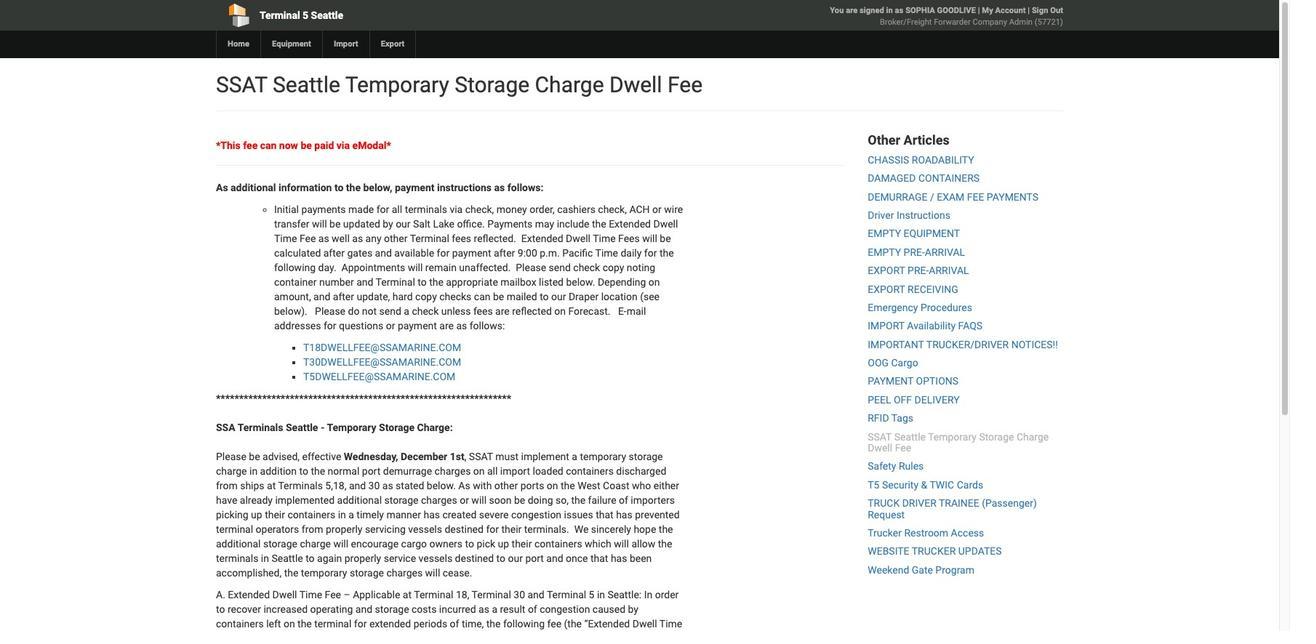 Task type: locate. For each thing, give the bounding box(es) containing it.
charge up 'ships'
[[216, 466, 247, 478]]

can left now
[[260, 140, 277, 151]]

destined
[[445, 524, 484, 536], [455, 553, 494, 565]]

in
[[887, 6, 893, 15], [250, 466, 258, 478], [338, 510, 346, 521], [261, 553, 269, 565], [597, 590, 605, 601]]

terminal up hard at the left of page
[[376, 277, 415, 288]]

normal
[[328, 466, 360, 478]]

as up broker/freight
[[895, 6, 904, 15]]

doing
[[528, 495, 553, 507]]

30 up result
[[514, 590, 525, 601]]

1 vertical spatial are
[[496, 306, 510, 318]]

in inside you are signed in as sophia goodlive | my account | sign out broker/freight forwarder company admin (57721)
[[887, 6, 893, 15]]

by inside a. extended dwell time fee – applicable at terminal 18, terminal 30 and terminal 5 in seattle: in order to recover increased operating and storage costs incurred as a result of congestion caused by containers left on the terminal for extended periods of time, the following fee (the "extended dwell ti
[[628, 604, 639, 616]]

will down payments
[[312, 219, 327, 230]]

terminal 5 seattle
[[260, 9, 343, 21]]

by right updated
[[383, 219, 393, 230]]

payment down hard at the left of page
[[398, 320, 437, 332]]

which
[[585, 539, 612, 550]]

0 vertical spatial terminals
[[405, 204, 447, 216]]

empty equipment link
[[868, 228, 961, 240]]

,
[[465, 451, 467, 463]]

ssat seattle temporary storage charge dwell fee
[[216, 72, 703, 98]]

our inside , ssat must implement a temporary storage charge in addition to the normal port demurrage charges on all import loaded containers discharged from ships at terminals 5,18, and 30 as stated below. as with other ports on the west coast who either have already implemented additional storage charges or will soon be doing so, the failure of importers picking up their containers in a timely manner has created severe congestion issues that has prevented terminal operators from properly servicing vessels destined for their terminals.  we sincerely hope the additional storage charge will encourage cargo owners to pick up their containers which will allow the terminals in seattle to again properly service vessels destined to our port and once that has been accomplished, the temporary storage charges will cease.
[[508, 553, 523, 565]]

terminals right the ssa
[[238, 422, 283, 434]]

1 horizontal spatial our
[[508, 553, 523, 565]]

2 vertical spatial extended
[[228, 590, 270, 601]]

1 vertical spatial of
[[528, 604, 538, 616]]

implemented
[[275, 495, 335, 507]]

0 vertical spatial congestion
[[511, 510, 562, 521]]

0 vertical spatial pre-
[[904, 246, 925, 258]]

damaged containers link
[[868, 173, 980, 184]]

exam
[[937, 191, 965, 203]]

1 horizontal spatial follows:
[[508, 182, 544, 194]]

on down the increased
[[284, 619, 295, 630]]

0 vertical spatial fee
[[243, 140, 258, 151]]

to down severe at left bottom
[[497, 553, 506, 565]]

1 vertical spatial or
[[386, 320, 395, 332]]

follows: down unless
[[470, 320, 505, 332]]

from up the have
[[216, 481, 238, 492]]

1 horizontal spatial terminal
[[315, 619, 352, 630]]

1 horizontal spatial storage
[[455, 72, 530, 98]]

fees down lake
[[452, 233, 472, 245]]

their down severe at left bottom
[[502, 524, 522, 536]]

empty down the driver
[[868, 228, 902, 240]]

and down number
[[314, 291, 331, 303]]

1 vertical spatial all
[[487, 466, 498, 478]]

terminal inside , ssat must implement a temporary storage charge in addition to the normal port demurrage charges on all import loaded containers discharged from ships at terminals 5,18, and 30 as stated below. as with other ports on the west coast who either have already implemented additional storage charges or will soon be doing so, the failure of importers picking up their containers in a timely manner has created severe congestion issues that has prevented terminal operators from properly servicing vessels destined for their terminals.  we sincerely hope the additional storage charge will encourage cargo owners to pick up their containers which will allow the terminals in seattle to again properly service vessels destined to our port and once that has been accomplished, the temporary storage charges will cease.
[[216, 524, 253, 536]]

are right you
[[846, 6, 858, 15]]

0 horizontal spatial extended
[[228, 590, 270, 601]]

cards
[[957, 479, 984, 491]]

1 horizontal spatial from
[[302, 524, 323, 536]]

paid
[[315, 140, 334, 151]]

ssat inside , ssat must implement a temporary storage charge in addition to the normal port demurrage charges on all import loaded containers discharged from ships at terminals 5,18, and 30 as stated below. as with other ports on the west coast who either have already implemented additional storage charges or will soon be doing so, the failure of importers picking up their containers in a timely manner has created severe congestion issues that has prevented terminal operators from properly servicing vessels destined for their terminals.  we sincerely hope the additional storage charge will encourage cargo owners to pick up their containers which will allow the terminals in seattle to again properly service vessels destined to our port and once that has been accomplished, the temporary storage charges will cease.
[[469, 451, 493, 463]]

other right 'any'
[[384, 233, 408, 245]]

storage inside a. extended dwell time fee – applicable at terminal 18, terminal 30 and terminal 5 in seattle: in order to recover increased operating and storage costs incurred as a result of congestion caused by containers left on the terminal for extended periods of time, the following fee (the "extended dwell ti
[[375, 604, 409, 616]]

with
[[473, 481, 492, 492]]

arrival
[[925, 246, 966, 258], [929, 265, 970, 277]]

check,
[[465, 204, 494, 216], [598, 204, 627, 216]]

that down failure
[[596, 510, 614, 521]]

1 horizontal spatial check,
[[598, 204, 627, 216]]

0 vertical spatial charges
[[435, 466, 471, 478]]

0 vertical spatial that
[[596, 510, 614, 521]]

fee
[[668, 72, 703, 98], [300, 233, 316, 245], [895, 442, 912, 454], [325, 590, 341, 601]]

please down the ssa
[[216, 451, 247, 463]]

availability
[[908, 320, 956, 332]]

1 horizontal spatial extended
[[522, 233, 564, 245]]

has
[[424, 510, 440, 521], [616, 510, 633, 521], [611, 553, 628, 565]]

destined down pick
[[455, 553, 494, 565]]

1 vertical spatial by
[[628, 604, 639, 616]]

1 vertical spatial via
[[450, 204, 463, 216]]

0 horizontal spatial by
[[383, 219, 393, 230]]

0 vertical spatial charge
[[535, 72, 604, 98]]

are down mailed
[[496, 306, 510, 318]]

empty pre-arrival link
[[868, 246, 966, 258]]

ports
[[521, 481, 545, 492]]

at inside a. extended dwell time fee – applicable at terminal 18, terminal 30 and terminal 5 in seattle: in order to recover increased operating and storage costs incurred as a result of congestion caused by containers left on the terminal for extended periods of time, the following fee (the "extended dwell ti
[[403, 590, 412, 601]]

below. right 'stated'
[[427, 481, 456, 492]]

0 horizontal spatial terminal
[[216, 524, 253, 536]]

1 vertical spatial payment
[[452, 248, 492, 259]]

our left "salt"
[[396, 219, 411, 230]]

2 vertical spatial or
[[460, 495, 469, 507]]

signed
[[860, 6, 885, 15]]

be
[[301, 140, 312, 151], [330, 219, 341, 230], [660, 233, 671, 245], [493, 291, 504, 303], [249, 451, 260, 463], [514, 495, 525, 507]]

pre- down empty equipment link
[[904, 246, 925, 258]]

for inside , ssat must implement a temporary storage charge in addition to the normal port demurrage charges on all import loaded containers discharged from ships at terminals 5,18, and 30 as stated below. as with other ports on the west coast who either have already implemented additional storage charges or will soon be doing so, the failure of importers picking up their containers in a timely manner has created severe congestion issues that has prevented terminal operators from properly servicing vessels destined for their terminals.  we sincerely hope the additional storage charge will encourage cargo owners to pick up their containers which will allow the terminals in seattle to again properly service vessels destined to our port and once that has been accomplished, the temporary storage charges will cease.
[[486, 524, 499, 536]]

1 horizontal spatial temporary
[[580, 451, 627, 463]]

their up the operators
[[265, 510, 285, 521]]

1 horizontal spatial charge
[[1017, 431, 1049, 443]]

emergency procedures link
[[868, 302, 973, 314]]

as inside , ssat must implement a temporary storage charge in addition to the normal port demurrage charges on all import loaded containers discharged from ships at terminals 5,18, and 30 as stated below. as with other ports on the west coast who either have already implemented additional storage charges or will soon be doing so, the failure of importers picking up their containers in a timely manner has created severe congestion issues that has prevented terminal operators from properly servicing vessels destined for their terminals.  we sincerely hope the additional storage charge will encourage cargo owners to pick up their containers which will allow the terminals in seattle to again properly service vessels destined to our port and once that has been accomplished, the temporary storage charges will cease.
[[459, 481, 471, 492]]

following inside a. extended dwell time fee – applicable at terminal 18, terminal 30 and terminal 5 in seattle: in order to recover increased operating and storage costs incurred as a result of congestion caused by containers left on the terminal for extended periods of time, the following fee (the "extended dwell ti
[[503, 619, 545, 630]]

port down the terminals.
[[526, 553, 544, 565]]

our
[[396, 219, 411, 230], [552, 291, 566, 303], [508, 553, 523, 565]]

to
[[335, 182, 344, 194], [418, 277, 427, 288], [540, 291, 549, 303], [299, 466, 308, 478], [465, 539, 474, 550], [306, 553, 315, 565], [497, 553, 506, 565], [216, 604, 225, 616]]

tags
[[892, 413, 914, 424]]

has up sincerely
[[616, 510, 633, 521]]

payment
[[868, 376, 914, 387]]

up right pick
[[498, 539, 509, 550]]

seattle inside , ssat must implement a temporary storage charge in addition to the normal port demurrage charges on all import loaded containers discharged from ships at terminals 5,18, and 30 as stated below. as with other ports on the west coast who either have already implemented additional storage charges or will soon be doing so, the failure of importers picking up their containers in a timely manner has created severe congestion issues that has prevented terminal operators from properly servicing vessels destined for their terminals.  we sincerely hope the additional storage charge will encourage cargo owners to pick up their containers which will allow the terminals in seattle to again properly service vessels destined to our port and once that has been accomplished, the temporary storage charges will cease.
[[272, 553, 303, 565]]

t18dwellfee@ssamarine.com t30dwellfee@ssamarine.com t5dwellfee@ssamarine.com
[[303, 342, 461, 383]]

appropriate
[[446, 277, 498, 288]]

pick
[[477, 539, 496, 550]]

below. up draper on the left of the page
[[566, 277, 596, 288]]

of down coast
[[619, 495, 629, 507]]

rfid tags link
[[868, 413, 914, 424]]

storage inside other articles chassis roadability damaged containers demurrage / exam fee payments driver instructions empty equipment empty pre-arrival export pre-arrival export receiving emergency procedures import availability faqs important trucker/driver notices!! oog cargo payment options peel off delivery rfid tags ssat seattle temporary storage charge dwell fee safety rules t5 security & twic cards truck driver trainee (passenger) request trucker restroom access website trucker updates weekend gate program
[[980, 431, 1015, 443]]

rfid
[[868, 413, 890, 424]]

in
[[644, 590, 653, 601]]

instructions
[[437, 182, 492, 194]]

1 vertical spatial charge
[[1017, 431, 1049, 443]]

0 vertical spatial of
[[619, 495, 629, 507]]

1 horizontal spatial 5
[[589, 590, 595, 601]]

reflected
[[512, 306, 552, 318]]

for
[[377, 204, 389, 216], [437, 248, 450, 259], [645, 248, 657, 259], [324, 320, 337, 332], [486, 524, 499, 536], [354, 619, 367, 630]]

are down unless
[[440, 320, 454, 332]]

1 vertical spatial following
[[503, 619, 545, 630]]

1 vertical spatial congestion
[[540, 604, 590, 616]]

1 horizontal spatial can
[[474, 291, 491, 303]]

to down effective
[[299, 466, 308, 478]]

1 horizontal spatial 30
[[514, 590, 525, 601]]

terminals inside , ssat must implement a temporary storage charge in addition to the normal port demurrage charges on all import loaded containers discharged from ships at terminals 5,18, and 30 as stated below. as with other ports on the west coast who either have already implemented additional storage charges or will soon be doing so, the failure of importers picking up their containers in a timely manner has created severe congestion issues that has prevented terminal operators from properly servicing vessels destined for their terminals.  we sincerely hope the additional storage charge will encourage cargo owners to pick up their containers which will allow the terminals in seattle to again properly service vessels destined to our port and once that has been accomplished, the temporary storage charges will cease.
[[278, 481, 323, 492]]

additional
[[231, 182, 276, 194], [337, 495, 382, 507], [216, 539, 261, 550]]

fee left (the
[[548, 619, 562, 630]]

2 vertical spatial our
[[508, 553, 523, 565]]

encourage
[[351, 539, 399, 550]]

1 | from the left
[[978, 6, 981, 15]]

1 vertical spatial additional
[[337, 495, 382, 507]]

0 vertical spatial please
[[516, 262, 547, 274]]

company
[[973, 17, 1008, 27]]

0 vertical spatial from
[[216, 481, 238, 492]]

1 vertical spatial please
[[216, 451, 247, 463]]

fee inside other articles chassis roadability damaged containers demurrage / exam fee payments driver instructions empty equipment empty pre-arrival export pre-arrival export receiving emergency procedures import availability faqs important trucker/driver notices!! oog cargo payment options peel off delivery rfid tags ssat seattle temporary storage charge dwell fee safety rules t5 security & twic cards truck driver trainee (passenger) request trucker restroom access website trucker updates weekend gate program
[[895, 442, 912, 454]]

30 down wednesday,
[[369, 481, 380, 492]]

at inside , ssat must implement a temporary storage charge in addition to the normal port demurrage charges on all import loaded containers discharged from ships at terminals 5,18, and 30 as stated below. as with other ports on the west coast who either have already implemented additional storage charges or will soon be doing so, the failure of importers picking up their containers in a timely manner has created severe congestion issues that has prevented terminal operators from properly servicing vessels destined for their terminals.  we sincerely hope the additional storage charge will encourage cargo owners to pick up their containers which will allow the terminals in seattle to again properly service vessels destined to our port and once that has been accomplished, the temporary storage charges will cease.
[[267, 481, 276, 492]]

peel off delivery link
[[868, 394, 960, 406]]

check, up office. payments
[[465, 204, 494, 216]]

will left cease. at bottom
[[425, 568, 440, 579]]

1 empty from the top
[[868, 228, 902, 240]]

time up operating in the left bottom of the page
[[300, 590, 322, 601]]

send
[[549, 262, 571, 274], [380, 306, 402, 318]]

or
[[653, 204, 662, 216], [386, 320, 395, 332], [460, 495, 469, 507]]

, ssat must implement a temporary storage charge in addition to the normal port demurrage charges on all import loaded containers discharged from ships at terminals 5,18, and 30 as stated below. as with other ports on the west coast who either have already implemented additional storage charges or will soon be doing so, the failure of importers picking up their containers in a timely manner has created severe congestion issues that has prevented terminal operators from properly servicing vessels destined for their terminals.  we sincerely hope the additional storage charge will encourage cargo owners to pick up their containers which will allow the terminals in seattle to again properly service vessels destined to our port and once that has been accomplished, the temporary storage charges will cease.
[[216, 451, 680, 579]]

export link
[[369, 31, 416, 58]]

0 vertical spatial other
[[384, 233, 408, 245]]

can down appropriate
[[474, 291, 491, 303]]

temporary down "delivery"
[[929, 431, 977, 443]]

2 vertical spatial ssat
[[469, 451, 493, 463]]

as up gates at the top of page
[[352, 233, 363, 245]]

| left the my
[[978, 6, 981, 15]]

peel
[[868, 394, 892, 406]]

twic
[[930, 479, 955, 491]]

0 horizontal spatial |
[[978, 6, 981, 15]]

charge:
[[417, 422, 453, 434]]

containers up west
[[566, 466, 614, 478]]

containers down the recover
[[216, 619, 264, 630]]

other articles chassis roadability damaged containers demurrage / exam fee payments driver instructions empty equipment empty pre-arrival export pre-arrival export receiving emergency procedures import availability faqs important trucker/driver notices!! oog cargo payment options peel off delivery rfid tags ssat seattle temporary storage charge dwell fee safety rules t5 security & twic cards truck driver trainee (passenger) request trucker restroom access website trucker updates weekend gate program
[[868, 132, 1059, 576]]

our down severe at left bottom
[[508, 553, 523, 565]]

all up "with"
[[487, 466, 498, 478]]

as left "with"
[[459, 481, 471, 492]]

1 horizontal spatial send
[[549, 262, 571, 274]]

result
[[500, 604, 526, 616]]

1 vertical spatial can
[[474, 291, 491, 303]]

0 horizontal spatial port
[[362, 466, 381, 478]]

has left been
[[611, 553, 628, 565]]

0 horizontal spatial fee
[[243, 140, 258, 151]]

storage up discharged
[[629, 451, 663, 463]]

from down the implemented
[[302, 524, 323, 536]]

please be advised, effective wednesday, december 1st
[[216, 451, 465, 463]]

2 check, from the left
[[598, 204, 627, 216]]

charges up created
[[421, 495, 457, 507]]

ssat down home link
[[216, 72, 267, 98]]

t5dwellfee@ssamarine.com link
[[303, 371, 456, 383]]

terminal up equipment
[[260, 9, 300, 21]]

terminal
[[216, 524, 253, 536], [315, 619, 352, 630]]

1 check, from the left
[[465, 204, 494, 216]]

fee right *this
[[243, 140, 258, 151]]

storage
[[629, 451, 663, 463], [385, 495, 419, 507], [263, 539, 298, 550], [350, 568, 384, 579], [375, 604, 409, 616]]

1 vertical spatial below.
[[427, 481, 456, 492]]

0 horizontal spatial other
[[384, 233, 408, 245]]

after left 9:00
[[494, 248, 515, 259]]

a right implement
[[572, 451, 578, 463]]

1 horizontal spatial copy
[[603, 262, 625, 274]]

2 empty from the top
[[868, 246, 902, 258]]

0 horizontal spatial follows:
[[470, 320, 505, 332]]

0 vertical spatial export
[[868, 265, 906, 277]]

operators
[[256, 524, 299, 536]]

will right fees
[[643, 233, 658, 245]]

seattle inside other articles chassis roadability damaged containers demurrage / exam fee payments driver instructions empty equipment empty pre-arrival export pre-arrival export receiving emergency procedures import availability faqs important trucker/driver notices!! oog cargo payment options peel off delivery rfid tags ssat seattle temporary storage charge dwell fee safety rules t5 security & twic cards truck driver trainee (passenger) request trucker restroom access website trucker updates weekend gate program
[[895, 431, 926, 443]]

fee inside a. extended dwell time fee – applicable at terminal 18, terminal 30 and terminal 5 in seattle: in order to recover increased operating and storage costs incurred as a result of congestion caused by containers left on the terminal for extended periods of time, the following fee (the "extended dwell ti
[[548, 619, 562, 630]]

and
[[375, 248, 392, 259], [357, 277, 374, 288], [314, 291, 331, 303], [349, 481, 366, 492], [547, 553, 564, 565], [528, 590, 545, 601], [356, 604, 373, 616]]

2 horizontal spatial are
[[846, 6, 858, 15]]

1 vertical spatial from
[[302, 524, 323, 536]]

charge inside other articles chassis roadability damaged containers demurrage / exam fee payments driver instructions empty equipment empty pre-arrival export pre-arrival export receiving emergency procedures import availability faqs important trucker/driver notices!! oog cargo payment options peel off delivery rfid tags ssat seattle temporary storage charge dwell fee safety rules t5 security & twic cards truck driver trainee (passenger) request trucker restroom access website trucker updates weekend gate program
[[1017, 431, 1049, 443]]

| left 'sign'
[[1028, 6, 1030, 15]]

5 up equipment
[[303, 9, 309, 21]]

fee
[[968, 191, 985, 203]]

0 vertical spatial all
[[392, 204, 403, 216]]

dwell inside other articles chassis roadability damaged containers demurrage / exam fee payments driver instructions empty equipment empty pre-arrival export pre-arrival export receiving emergency procedures import availability faqs important trucker/driver notices!! oog cargo payment options peel off delivery rfid tags ssat seattle temporary storage charge dwell fee safety rules t5 security & twic cards truck driver trainee (passenger) request trucker restroom access website trucker updates weekend gate program
[[868, 442, 893, 454]]

1 vertical spatial fees
[[474, 306, 493, 318]]

a inside initial payments made for all terminals via check, money order, cashiers check, ach or wire transfer will be updated by our salt lake office. payments may include the extended dwell time fee as well as any other terminal fees reflected.  extended dwell time fees will be calculated after gates and available for payment after 9:00 p.m. pacific time daily for the following day.  appointments will remain unaffected.  please send check copy noting container number and terminal to the appropriate mailbox listed below. depending on amount, and after update, hard copy checks can be mailed to our draper location (see below).   please do not send a check unless fees are reflected on forecast.   e-mail addresses for questions or payment are as follows:
[[404, 306, 410, 318]]

arrival down 'equipment'
[[925, 246, 966, 258]]

check, left ach
[[598, 204, 627, 216]]

0 vertical spatial charge
[[216, 466, 247, 478]]

1 horizontal spatial please
[[516, 262, 547, 274]]

terminals
[[238, 422, 283, 434], [278, 481, 323, 492]]

a. extended dwell time fee – applicable at terminal 18, terminal 30 and terminal 5 in seattle: in order to recover increased operating and storage costs incurred as a result of congestion caused by containers left on the terminal for extended periods of time, the following fee (the "extended dwell ti
[[216, 590, 683, 632]]

1 horizontal spatial fee
[[548, 619, 562, 630]]

stated
[[396, 481, 424, 492]]

on down loaded
[[547, 481, 559, 492]]

to down remain
[[418, 277, 427, 288]]

1 horizontal spatial terminals
[[405, 204, 447, 216]]

congestion inside a. extended dwell time fee – applicable at terminal 18, terminal 30 and terminal 5 in seattle: in order to recover increased operating and storage costs incurred as a result of congestion caused by containers left on the terminal for extended periods of time, the following fee (the "extended dwell ti
[[540, 604, 590, 616]]

salt
[[413, 219, 431, 230]]

be left advised,
[[249, 451, 260, 463]]

1 horizontal spatial via
[[450, 204, 463, 216]]

via inside initial payments made for all terminals via check, money order, cashiers check, ach or wire transfer will be updated by our salt lake office. payments may include the extended dwell time fee as well as any other terminal fees reflected.  extended dwell time fees will be calculated after gates and available for payment after 9:00 p.m. pacific time daily for the following day.  appointments will remain unaffected.  please send check copy noting container number and terminal to the appropriate mailbox listed below. depending on amount, and after update, hard copy checks can be mailed to our draper location (see below).   please do not send a check unless fees are reflected on forecast.   e-mail addresses for questions or payment are as follows:
[[450, 204, 463, 216]]

in inside a. extended dwell time fee – applicable at terminal 18, terminal 30 and terminal 5 in seattle: in order to recover increased operating and storage costs incurred as a result of congestion caused by containers left on the terminal for extended periods of time, the following fee (the "extended dwell ti
[[597, 590, 605, 601]]

fees
[[619, 233, 640, 245]]

0 vertical spatial by
[[383, 219, 393, 230]]

empty down empty equipment link
[[868, 246, 902, 258]]

our down the listed
[[552, 291, 566, 303]]

seattle down tags at the bottom of the page
[[895, 431, 926, 443]]

0 horizontal spatial following
[[274, 262, 316, 274]]

please down 9:00
[[516, 262, 547, 274]]

p.m.
[[540, 248, 560, 259]]

0 vertical spatial destined
[[445, 524, 484, 536]]

or up t18dwellfee@ssamarine.com
[[386, 320, 395, 332]]

0 vertical spatial fees
[[452, 233, 472, 245]]

the up the increased
[[284, 568, 299, 579]]

2 horizontal spatial of
[[619, 495, 629, 507]]

0 horizontal spatial fees
[[452, 233, 472, 245]]

the down prevented
[[659, 524, 673, 536]]

1 vertical spatial empty
[[868, 246, 902, 258]]

1 vertical spatial check
[[412, 306, 439, 318]]

depending
[[598, 277, 646, 288]]

0 vertical spatial follows:
[[508, 182, 544, 194]]

can
[[260, 140, 277, 151], [474, 291, 491, 303]]

0 horizontal spatial our
[[396, 219, 411, 230]]

empty
[[868, 228, 902, 240], [868, 246, 902, 258]]

wednesday,
[[344, 451, 398, 463]]

a inside a. extended dwell time fee – applicable at terminal 18, terminal 30 and terminal 5 in seattle: in order to recover increased operating and storage costs incurred as a result of congestion caused by containers left on the terminal for extended periods of time, the following fee (the "extended dwell ti
[[492, 604, 498, 616]]

be down 'wire'
[[660, 233, 671, 245]]

as left 'stated'
[[383, 481, 393, 492]]

failure
[[588, 495, 617, 507]]

terminal
[[260, 9, 300, 21], [410, 233, 450, 245], [376, 277, 415, 288], [414, 590, 454, 601], [472, 590, 511, 601], [547, 590, 587, 601]]

ach
[[630, 204, 650, 216]]

mailed
[[507, 291, 537, 303]]

extended down may
[[522, 233, 564, 245]]

2 horizontal spatial our
[[552, 291, 566, 303]]

amount,
[[274, 291, 311, 303]]

1 horizontal spatial all
[[487, 466, 498, 478]]

will up the again
[[334, 539, 349, 550]]

a
[[404, 306, 410, 318], [572, 451, 578, 463], [349, 510, 354, 521], [492, 604, 498, 616]]

been
[[630, 553, 652, 565]]

1 vertical spatial charge
[[300, 539, 331, 550]]

0 vertical spatial copy
[[603, 262, 625, 274]]

0 horizontal spatial via
[[337, 140, 350, 151]]

0 vertical spatial ssat
[[216, 72, 267, 98]]

terminal down picking
[[216, 524, 253, 536]]

payment right below,
[[395, 182, 435, 194]]

manner
[[387, 510, 421, 521]]

1 horizontal spatial by
[[628, 604, 639, 616]]

and left once
[[547, 553, 564, 565]]

1 vertical spatial terminals
[[278, 481, 323, 492]]

arrival up receiving
[[929, 265, 970, 277]]

1 vertical spatial 5
[[589, 590, 595, 601]]

the down remain
[[429, 277, 444, 288]]

rules
[[899, 461, 924, 473]]

do
[[348, 306, 360, 318]]

for up remain
[[437, 248, 450, 259]]

extended
[[609, 219, 651, 230], [522, 233, 564, 245], [228, 590, 270, 601]]

unless
[[441, 306, 471, 318]]

seattle up import
[[311, 9, 343, 21]]

all down the 'as additional information to the below, payment instructions as follows:'
[[392, 204, 403, 216]]

temporary inside other articles chassis roadability damaged containers demurrage / exam fee payments driver instructions empty equipment empty pre-arrival export pre-arrival export receiving emergency procedures import availability faqs important trucker/driver notices!! oog cargo payment options peel off delivery rfid tags ssat seattle temporary storage charge dwell fee safety rules t5 security & twic cards truck driver trainee (passenger) request trucker restroom access website trucker updates weekend gate program
[[929, 431, 977, 443]]

0 horizontal spatial terminals
[[216, 553, 259, 565]]

1 horizontal spatial charge
[[300, 539, 331, 550]]



Task type: describe. For each thing, give the bounding box(es) containing it.
costs
[[412, 604, 437, 616]]

in left the 'timely'
[[338, 510, 346, 521]]

coast
[[603, 481, 630, 492]]

0 vertical spatial or
[[653, 204, 662, 216]]

servicing
[[365, 524, 406, 536]]

follows: inside initial payments made for all terminals via check, money order, cashiers check, ach or wire transfer will be updated by our salt lake office. payments may include the extended dwell time fee as well as any other terminal fees reflected.  extended dwell time fees will be calculated after gates and available for payment after 9:00 p.m. pacific time daily for the following day.  appointments will remain unaffected.  please send check copy noting container number and terminal to the appropriate mailbox listed below. depending on amount, and after update, hard copy checks can be mailed to our draper location (see below).   please do not send a check unless fees are reflected on forecast.   e-mail addresses for questions or payment are as follows:
[[470, 320, 505, 332]]

1 export from the top
[[868, 265, 906, 277]]

t30dwellfee@ssamarine.com
[[303, 357, 461, 368]]

checks
[[440, 291, 472, 303]]

be right now
[[301, 140, 312, 151]]

via for paid
[[337, 140, 350, 151]]

1 vertical spatial their
[[502, 524, 522, 536]]

the down effective
[[311, 466, 325, 478]]

order,
[[530, 204, 555, 216]]

terminal up costs
[[414, 590, 454, 601]]

and down the appointments on the top
[[357, 277, 374, 288]]

1 horizontal spatial of
[[528, 604, 538, 616]]

the up issues
[[571, 495, 586, 507]]

1 horizontal spatial up
[[498, 539, 509, 550]]

0 vertical spatial our
[[396, 219, 411, 230]]

either
[[654, 481, 680, 492]]

to down the listed
[[540, 291, 549, 303]]

to up payments
[[335, 182, 344, 194]]

*this fee can now be paid via emodal*
[[216, 140, 391, 151]]

0 horizontal spatial are
[[440, 320, 454, 332]]

updated
[[343, 219, 380, 230]]

terminal up (the
[[547, 590, 587, 601]]

daily
[[621, 248, 642, 259]]

will down sincerely
[[614, 539, 629, 550]]

0 horizontal spatial please
[[216, 451, 247, 463]]

5 inside 'link'
[[303, 9, 309, 21]]

0 vertical spatial their
[[265, 510, 285, 521]]

order
[[655, 590, 679, 601]]

demurrage
[[868, 191, 928, 203]]

below. inside initial payments made for all terminals via check, money order, cashiers check, ach or wire transfer will be updated by our salt lake office. payments may include the extended dwell time fee as well as any other terminal fees reflected.  extended dwell time fees will be calculated after gates and available for payment after 9:00 p.m. pacific time daily for the following day.  appointments will remain unaffected.  please send check copy noting container number and terminal to the appropriate mailbox listed below. depending on amount, and after update, hard copy checks can be mailed to our draper location (see below).   please do not send a check unless fees are reflected on forecast.   e-mail addresses for questions or payment are as follows:
[[566, 277, 596, 288]]

to left the again
[[306, 553, 315, 565]]

0 vertical spatial vessels
[[408, 524, 442, 536]]

by inside initial payments made for all terminals via check, money order, cashiers check, ach or wire transfer will be updated by our salt lake office. payments may include the extended dwell time fee as well as any other terminal fees reflected.  extended dwell time fees will be calculated after gates and available for payment after 9:00 p.m. pacific time daily for the following day.  appointments will remain unaffected.  please send check copy noting container number and terminal to the appropriate mailbox listed below. depending on amount, and after update, hard copy checks can be mailed to our draper location (see below).   please do not send a check unless fees are reflected on forecast.   e-mail addresses for questions or payment are as follows:
[[383, 219, 393, 230]]

2 vertical spatial charges
[[387, 568, 423, 579]]

0 vertical spatial properly
[[326, 524, 363, 536]]

update,
[[357, 291, 390, 303]]

money
[[497, 204, 527, 216]]

payments
[[302, 204, 346, 216]]

sign
[[1032, 6, 1049, 15]]

1 vertical spatial send
[[380, 306, 402, 318]]

the up made
[[346, 182, 361, 194]]

0 horizontal spatial ssat
[[216, 72, 267, 98]]

emergency
[[868, 302, 919, 314]]

terminals inside , ssat must implement a temporary storage charge in addition to the normal port demurrage charges on all import loaded containers discharged from ships at terminals 5,18, and 30 as stated below. as with other ports on the west coast who either have already implemented additional storage charges or will soon be doing so, the failure of importers picking up their containers in a timely manner has created severe congestion issues that has prevented terminal operators from properly servicing vessels destined for their terminals.  we sincerely hope the additional storage charge will encourage cargo owners to pick up their containers which will allow the terminals in seattle to again properly service vessels destined to our port and once that has been accomplished, the temporary storage charges will cease.
[[216, 553, 259, 565]]

containers down the implemented
[[288, 510, 336, 521]]

as inside you are signed in as sophia goodlive | my account | sign out broker/freight forwarder company admin (57721)
[[895, 6, 904, 15]]

fee inside initial payments made for all terminals via check, money order, cashiers check, ach or wire transfer will be updated by our salt lake office. payments may include the extended dwell time fee as well as any other terminal fees reflected.  extended dwell time fees will be calculated after gates and available for payment after 9:00 p.m. pacific time daily for the following day.  appointments will remain unaffected.  please send check copy noting container number and terminal to the appropriate mailbox listed below. depending on amount, and after update, hard copy checks can be mailed to our draper location (see below).   please do not send a check unless fees are reflected on forecast.   e-mail addresses for questions or payment are as follows:
[[300, 233, 316, 245]]

the right allow
[[658, 539, 673, 550]]

recover
[[228, 604, 261, 616]]

0 horizontal spatial storage
[[379, 422, 415, 434]]

storage down the operators
[[263, 539, 298, 550]]

1 vertical spatial that
[[591, 553, 609, 565]]

to inside a. extended dwell time fee – applicable at terminal 18, terminal 30 and terminal 5 in seattle: in order to recover increased operating and storage costs incurred as a result of congestion caused by containers left on the terminal for extended periods of time, the following fee (the "extended dwell ti
[[216, 604, 225, 616]]

my
[[983, 6, 994, 15]]

1 vertical spatial arrival
[[929, 265, 970, 277]]

effective
[[302, 451, 342, 463]]

articles
[[904, 132, 950, 148]]

1 horizontal spatial are
[[496, 306, 510, 318]]

containers down the terminals.
[[535, 539, 583, 550]]

30 inside a. extended dwell time fee – applicable at terminal 18, terminal 30 and terminal 5 in seattle: in order to recover increased operating and storage costs incurred as a result of congestion caused by containers left on the terminal for extended periods of time, the following fee (the "extended dwell ti
[[514, 590, 525, 601]]

t5 security & twic cards link
[[868, 479, 984, 491]]

1 vertical spatial charges
[[421, 495, 457, 507]]

delivery
[[915, 394, 960, 406]]

to left pick
[[465, 539, 474, 550]]

0 horizontal spatial up
[[251, 510, 262, 521]]

other inside , ssat must implement a temporary storage charge in addition to the normal port demurrage charges on all import loaded containers discharged from ships at terminals 5,18, and 30 as stated below. as with other ports on the west coast who either have already implemented additional storage charges or will soon be doing so, the failure of importers picking up their containers in a timely manner has created severe congestion issues that has prevented terminal operators from properly servicing vessels destined for their terminals.  we sincerely hope the additional storage charge will encourage cargo owners to pick up their containers which will allow the terminals in seattle to again properly service vessels destined to our port and once that has been accomplished, the temporary storage charges will cease.
[[495, 481, 518, 492]]

already
[[240, 495, 273, 507]]

extended
[[370, 619, 411, 630]]

mailbox
[[501, 277, 537, 288]]

for up noting at the top of page
[[645, 248, 657, 259]]

fee inside a. extended dwell time fee – applicable at terminal 18, terminal 30 and terminal 5 in seattle: in order to recover increased operating and storage costs incurred as a result of congestion caused by containers left on the terminal for extended periods of time, the following fee (the "extended dwell ti
[[325, 590, 341, 601]]

addresses
[[274, 320, 321, 332]]

0 horizontal spatial can
[[260, 140, 277, 151]]

sign out link
[[1032, 6, 1064, 15]]

below. inside , ssat must implement a temporary storage charge in addition to the normal port demurrage charges on all import loaded containers discharged from ships at terminals 5,18, and 30 as stated below. as with other ports on the west coast who either have already implemented additional storage charges or will soon be doing so, the failure of importers picking up their containers in a timely manner has created severe congestion issues that has prevented terminal operators from properly servicing vessels destined for their terminals.  we sincerely hope the additional storage charge will encourage cargo owners to pick up their containers which will allow the terminals in seattle to again properly service vessels destined to our port and once that has been accomplished, the temporary storage charges will cease.
[[427, 481, 456, 492]]

initial
[[274, 204, 299, 216]]

be up well
[[330, 219, 341, 230]]

on up "with"
[[474, 466, 485, 478]]

the right include at the left top
[[592, 219, 607, 230]]

2 vertical spatial additional
[[216, 539, 261, 550]]

2 export from the top
[[868, 283, 906, 295]]

and down normal
[[349, 481, 366, 492]]

and down the terminals.
[[528, 590, 545, 601]]

are inside you are signed in as sophia goodlive | my account | sign out broker/freight forwarder company admin (57721)
[[846, 6, 858, 15]]

temporary down the "export" link
[[345, 72, 449, 98]]

seattle inside 'link'
[[311, 9, 343, 21]]

temporary right -
[[327, 422, 377, 434]]

1 vertical spatial pre-
[[908, 265, 929, 277]]

safety
[[868, 461, 897, 473]]

0 vertical spatial terminals
[[238, 422, 283, 434]]

applicable
[[353, 590, 400, 601]]

on right reflected
[[555, 306, 566, 318]]

1 horizontal spatial fees
[[474, 306, 493, 318]]

loaded
[[533, 466, 564, 478]]

advised,
[[263, 451, 300, 463]]

extended inside a. extended dwell time fee – applicable at terminal 18, terminal 30 and terminal 5 in seattle: in order to recover increased operating and storage costs incurred as a result of congestion caused by containers left on the terminal for extended periods of time, the following fee (the "extended dwell ti
[[228, 590, 270, 601]]

1st
[[450, 451, 465, 463]]

30 inside , ssat must implement a temporary storage charge in addition to the normal port demurrage charges on all import loaded containers discharged from ships at terminals 5,18, and 30 as stated below. as with other ports on the west coast who either have already implemented additional storage charges or will soon be doing so, the failure of importers picking up their containers in a timely manner has created severe congestion issues that has prevented terminal operators from properly servicing vessels destined for their terminals.  we sincerely hope the additional storage charge will encourage cargo owners to pick up their containers which will allow the terminals in seattle to again properly service vessels destined to our port and once that has been accomplished, the temporary storage charges will cease.
[[369, 481, 380, 492]]

timely
[[357, 510, 384, 521]]

december
[[401, 451, 448, 463]]

and down 'any'
[[375, 248, 392, 259]]

who
[[632, 481, 651, 492]]

ssa terminals seattle - temporary storage charge:
[[216, 422, 453, 434]]

0 horizontal spatial of
[[450, 619, 459, 630]]

following inside initial payments made for all terminals via check, money order, cashiers check, ach or wire transfer will be updated by our salt lake office. payments may include the extended dwell time fee as well as any other terminal fees reflected.  extended dwell time fees will be calculated after gates and available for payment after 9:00 p.m. pacific time daily for the following day.  appointments will remain unaffected.  please send check copy noting container number and terminal to the appropriate mailbox listed below. depending on amount, and after update, hard copy checks can be mailed to our draper location (see below).   please do not send a check unless fees are reflected on forecast.   e-mail addresses for questions or payment are as follows:
[[274, 262, 316, 274]]

seattle down equipment link
[[273, 72, 340, 98]]

1 vertical spatial temporary
[[301, 568, 347, 579]]

off
[[894, 394, 913, 406]]

may
[[535, 219, 555, 230]]

after down well
[[324, 248, 345, 259]]

chassis
[[868, 154, 910, 166]]

increased
[[264, 604, 308, 616]]

terminal down "salt"
[[410, 233, 450, 245]]

1 horizontal spatial port
[[526, 553, 544, 565]]

on inside a. extended dwell time fee – applicable at terminal 18, terminal 30 and terminal 5 in seattle: in order to recover increased operating and storage costs incurred as a result of congestion caused by containers left on the terminal for extended periods of time, the following fee (the "extended dwell ti
[[284, 619, 295, 630]]

terminals inside initial payments made for all terminals via check, money order, cashiers check, ach or wire transfer will be updated by our salt lake office. payments may include the extended dwell time fee as well as any other terminal fees reflected.  extended dwell time fees will be calculated after gates and available for payment after 9:00 p.m. pacific time daily for the following day.  appointments will remain unaffected.  please send check copy noting container number and terminal to the appropriate mailbox listed below. depending on amount, and after update, hard copy checks can be mailed to our draper location (see below).   please do not send a check unless fees are reflected on forecast.   e-mail addresses for questions or payment are as follows:
[[405, 204, 447, 216]]

export pre-arrival link
[[868, 265, 970, 277]]

driver
[[868, 210, 895, 221]]

as additional information to the below, payment instructions as follows:
[[216, 182, 544, 194]]

on up the (see
[[649, 277, 660, 288]]

can inside initial payments made for all terminals via check, money order, cashiers check, ach or wire transfer will be updated by our salt lake office. payments may include the extended dwell time fee as well as any other terminal fees reflected.  extended dwell time fees will be calculated after gates and available for payment after 9:00 p.m. pacific time daily for the following day.  appointments will remain unaffected.  please send check copy noting container number and terminal to the appropriate mailbox listed below. depending on amount, and after update, hard copy checks can be mailed to our draper location (see below).   please do not send a check unless fees are reflected on forecast.   e-mail addresses for questions or payment are as follows:
[[474, 291, 491, 303]]

account
[[996, 6, 1026, 15]]

0 vertical spatial temporary
[[580, 451, 627, 463]]

broker/freight
[[880, 17, 932, 27]]

/
[[931, 191, 935, 203]]

of inside , ssat must implement a temporary storage charge in addition to the normal port demurrage charges on all import loaded containers discharged from ships at terminals 5,18, and 30 as stated below. as with other ports on the west coast who either have already implemented additional storage charges or will soon be doing so, the failure of importers picking up their containers in a timely manner has created severe congestion issues that has prevented terminal operators from properly servicing vessels destined for their terminals.  we sincerely hope the additional storage charge will encourage cargo owners to pick up their containers which will allow the terminals in seattle to again properly service vessels destined to our port and once that has been accomplished, the temporary storage charges will cease.
[[619, 495, 629, 507]]

weekend
[[868, 564, 910, 576]]

left
[[266, 619, 281, 630]]

the down the increased
[[298, 619, 312, 630]]

and down applicable
[[356, 604, 373, 616]]

issues
[[564, 510, 594, 521]]

t5
[[868, 479, 880, 491]]

0 vertical spatial payment
[[395, 182, 435, 194]]

0 horizontal spatial copy
[[416, 291, 437, 303]]

questions
[[339, 320, 384, 332]]

restroom
[[905, 528, 949, 539]]

time left fees
[[593, 233, 616, 245]]

appointments
[[342, 262, 405, 274]]

be inside , ssat must implement a temporary storage charge in addition to the normal port demurrage charges on all import loaded containers discharged from ships at terminals 5,18, and 30 as stated below. as with other ports on the west coast who either have already implemented additional storage charges or will soon be doing so, the failure of importers picking up their containers in a timely manner has created severe congestion issues that has prevented terminal operators from properly servicing vessels destined for their terminals.  we sincerely hope the additional storage charge will encourage cargo owners to pick up their containers which will allow the terminals in seattle to again properly service vessels destined to our port and once that has been accomplished, the temporary storage charges will cease.
[[514, 495, 525, 507]]

payment options link
[[868, 376, 959, 387]]

in up 'ships'
[[250, 466, 258, 478]]

allow
[[632, 539, 656, 550]]

1 vertical spatial our
[[552, 291, 566, 303]]

import link
[[322, 31, 369, 58]]

other inside initial payments made for all terminals via check, money order, cashiers check, ach or wire transfer will be updated by our salt lake office. payments may include the extended dwell time fee as well as any other terminal fees reflected.  extended dwell time fees will be calculated after gates and available for payment after 9:00 p.m. pacific time daily for the following day.  appointments will remain unaffected.  please send check copy noting container number and terminal to the appropriate mailbox listed below. depending on amount, and after update, hard copy checks can be mailed to our draper location (see below).   please do not send a check unless fees are reflected on forecast.   e-mail addresses for questions or payment are as follows:
[[384, 233, 408, 245]]

or inside , ssat must implement a temporary storage charge in addition to the normal port demurrage charges on all import loaded containers discharged from ships at terminals 5,18, and 30 as stated below. as with other ports on the west coast who either have already implemented additional storage charges or will soon be doing so, the failure of importers picking up their containers in a timely manner has created severe congestion issues that has prevented terminal operators from properly servicing vessels destined for their terminals.  we sincerely hope the additional storage charge will encourage cargo owners to pick up their containers which will allow the terminals in seattle to again properly service vessels destined to our port and once that has been accomplished, the temporary storage charges will cease.
[[460, 495, 469, 507]]

time left daily
[[596, 248, 618, 259]]

addition
[[260, 466, 297, 478]]

1 vertical spatial destined
[[455, 553, 494, 565]]

for right made
[[377, 204, 389, 216]]

0 horizontal spatial or
[[386, 320, 395, 332]]

picking
[[216, 510, 249, 521]]

as inside a. extended dwell time fee – applicable at terminal 18, terminal 30 and terminal 5 in seattle: in order to recover increased operating and storage costs incurred as a result of congestion caused by containers left on the terminal for extended periods of time, the following fee (the "extended dwell ti
[[479, 604, 490, 616]]

as down unless
[[457, 320, 467, 332]]

cashiers
[[558, 204, 596, 216]]

all inside , ssat must implement a temporary storage charge in addition to the normal port demurrage charges on all import loaded containers discharged from ships at terminals 5,18, and 30 as stated below. as with other ports on the west coast who either have already implemented additional storage charges or will soon be doing so, the failure of importers picking up their containers in a timely manner has created severe congestion issues that has prevented terminal operators from properly servicing vessels destined for their terminals.  we sincerely hope the additional storage charge will encourage cargo owners to pick up their containers which will allow the terminals in seattle to again properly service vessels destined to our port and once that has been accomplished, the temporary storage charges will cease.
[[487, 466, 498, 478]]

gate
[[912, 564, 933, 576]]

admin
[[1010, 17, 1033, 27]]

faqs
[[959, 320, 983, 332]]

import
[[868, 320, 905, 332]]

as left well
[[319, 233, 329, 245]]

t30dwellfee@ssamarine.com link
[[303, 357, 461, 368]]

all inside initial payments made for all terminals via check, money order, cashiers check, ach or wire transfer will be updated by our salt lake office. payments may include the extended dwell time fee as well as any other terminal fees reflected.  extended dwell time fees will be calculated after gates and available for payment after 9:00 p.m. pacific time daily for the following day.  appointments will remain unaffected.  please send check copy noting container number and terminal to the appropriate mailbox listed below. depending on amount, and after update, hard copy checks can be mailed to our draper location (see below).   please do not send a check unless fees are reflected on forecast.   e-mail addresses for questions or payment are as follows:
[[392, 204, 403, 216]]

0 vertical spatial as
[[216, 182, 228, 194]]

the right daily
[[660, 248, 674, 259]]

storage up the manner
[[385, 495, 419, 507]]

the up so,
[[561, 481, 575, 492]]

1 vertical spatial properly
[[345, 553, 381, 565]]

trucker
[[912, 546, 956, 558]]

the right time,
[[487, 619, 501, 630]]

time inside a. extended dwell time fee – applicable at terminal 18, terminal 30 and terminal 5 in seattle: in order to recover increased operating and storage costs incurred as a result of congestion caused by containers left on the terminal for extended periods of time, the following fee (the "extended dwell ti
[[300, 590, 322, 601]]

hard
[[393, 291, 413, 303]]

-
[[321, 422, 325, 434]]

not
[[362, 306, 377, 318]]

as up the money
[[494, 182, 505, 194]]

driver
[[903, 498, 937, 509]]

terminal up result
[[472, 590, 511, 601]]

0 vertical spatial additional
[[231, 182, 276, 194]]

cargo
[[401, 539, 427, 550]]

seattle left -
[[286, 422, 318, 434]]

operating
[[310, 604, 353, 616]]

service
[[384, 553, 416, 565]]

via for terminals
[[450, 204, 463, 216]]

9:00
[[518, 248, 538, 259]]

in up the accomplished,
[[261, 553, 269, 565]]

after down number
[[333, 291, 354, 303]]

mail
[[627, 306, 646, 318]]

will down available
[[408, 262, 423, 274]]

please inside initial payments made for all terminals via check, money order, cashiers check, ach or wire transfer will be updated by our salt lake office. payments may include the extended dwell time fee as well as any other terminal fees reflected.  extended dwell time fees will be calculated after gates and available for payment after 9:00 p.m. pacific time daily for the following day.  appointments will remain unaffected.  please send check copy noting container number and terminal to the appropriate mailbox listed below. depending on amount, and after update, hard copy checks can be mailed to our draper location (see below).   please do not send a check unless fees are reflected on forecast.   e-mail addresses for questions or payment are as follows:
[[516, 262, 547, 274]]

has left created
[[424, 510, 440, 521]]

2 vertical spatial their
[[512, 539, 532, 550]]

as inside , ssat must implement a temporary storage charge in addition to the normal port demurrage charges on all import loaded containers discharged from ships at terminals 5,18, and 30 as stated below. as with other ports on the west coast who either have already implemented additional storage charges or will soon be doing so, the failure of importers picking up their containers in a timely manner has created severe congestion issues that has prevented terminal operators from properly servicing vessels destined for their terminals.  we sincerely hope the additional storage charge will encourage cargo owners to pick up their containers which will allow the terminals in seattle to again properly service vessels destined to our port and once that has been accomplished, the temporary storage charges will cease.
[[383, 481, 393, 492]]

important
[[868, 339, 925, 350]]

2 vertical spatial payment
[[398, 320, 437, 332]]

0 vertical spatial check
[[574, 262, 600, 274]]

0 vertical spatial port
[[362, 466, 381, 478]]

must
[[496, 451, 519, 463]]

import availability faqs link
[[868, 320, 983, 332]]

for inside a. extended dwell time fee – applicable at terminal 18, terminal 30 and terminal 5 in seattle: in order to recover increased operating and storage costs incurred as a result of congestion caused by containers left on the terminal for extended periods of time, the following fee (the "extended dwell ti
[[354, 619, 367, 630]]

0 horizontal spatial check
[[412, 306, 439, 318]]

containers
[[919, 173, 980, 184]]

draper
[[569, 291, 599, 303]]

for left questions
[[324, 320, 337, 332]]

terminal inside 'link'
[[260, 9, 300, 21]]

time down "transfer"
[[274, 233, 297, 245]]

owners
[[430, 539, 463, 550]]

a left the 'timely'
[[349, 510, 354, 521]]

0 horizontal spatial charge
[[216, 466, 247, 478]]

terminal inside a. extended dwell time fee – applicable at terminal 18, terminal 30 and terminal 5 in seattle: in order to recover increased operating and storage costs incurred as a result of congestion caused by containers left on the terminal for extended periods of time, the following fee (the "extended dwell ti
[[315, 619, 352, 630]]

2 | from the left
[[1028, 6, 1030, 15]]

2 horizontal spatial extended
[[609, 219, 651, 230]]

containers inside a. extended dwell time fee – applicable at terminal 18, terminal 30 and terminal 5 in seattle: in order to recover increased operating and storage costs incurred as a result of congestion caused by containers left on the terminal for extended periods of time, the following fee (the "extended dwell ti
[[216, 619, 264, 630]]

&
[[922, 479, 928, 491]]

ssat inside other articles chassis roadability damaged containers demurrage / exam fee payments driver instructions empty equipment empty pre-arrival export pre-arrival export receiving emergency procedures import availability faqs important trucker/driver notices!! oog cargo payment options peel off delivery rfid tags ssat seattle temporary storage charge dwell fee safety rules t5 security & twic cards truck driver trainee (passenger) request trucker restroom access website trucker updates weekend gate program
[[868, 431, 892, 443]]

storage up applicable
[[350, 568, 384, 579]]

1 vertical spatial vessels
[[419, 553, 453, 565]]

congestion inside , ssat must implement a temporary storage charge in addition to the normal port demurrage charges on all import loaded containers discharged from ships at terminals 5,18, and 30 as stated below. as with other ports on the west coast who either have already implemented additional storage charges or will soon be doing so, the failure of importers picking up their containers in a timely manner has created severe congestion issues that has prevented terminal operators from properly servicing vessels destined for their terminals.  we sincerely hope the additional storage charge will encourage cargo owners to pick up their containers which will allow the terminals in seattle to again properly service vessels destined to our port and once that has been accomplished, the temporary storage charges will cease.
[[511, 510, 562, 521]]

be left mailed
[[493, 291, 504, 303]]

website trucker updates link
[[868, 546, 1002, 558]]

0 vertical spatial arrival
[[925, 246, 966, 258]]

will down "with"
[[472, 495, 487, 507]]

5 inside a. extended dwell time fee – applicable at terminal 18, terminal 30 and terminal 5 in seattle: in order to recover increased operating and storage costs incurred as a result of congestion caused by containers left on the terminal for extended periods of time, the following fee (the "extended dwell ti
[[589, 590, 595, 601]]

0 horizontal spatial charge
[[535, 72, 604, 98]]



Task type: vqa. For each thing, say whether or not it's contained in the screenshot.
all
yes



